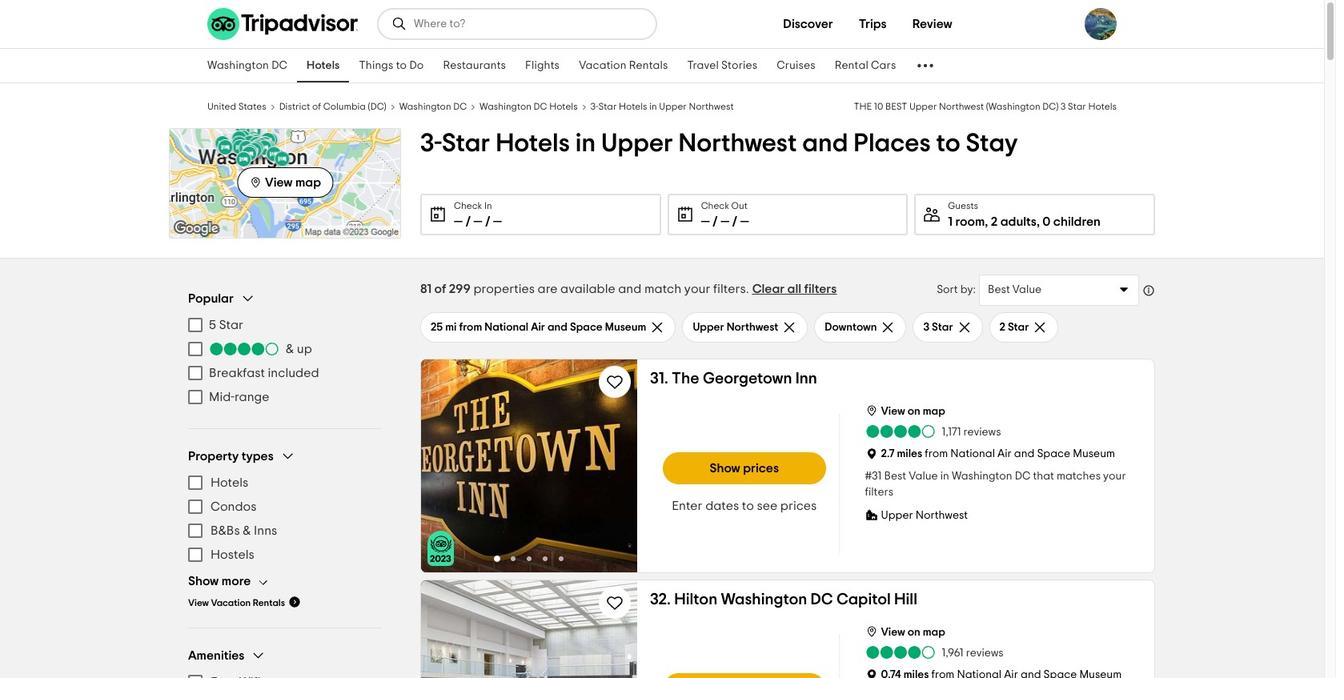 Task type: locate. For each thing, give the bounding box(es) containing it.
1 horizontal spatial space
[[1037, 448, 1071, 460]]

reviews right 1,961
[[966, 648, 1004, 659]]

capitol
[[837, 592, 891, 608]]

& up
[[286, 343, 312, 356]]

2 check from the left
[[701, 201, 729, 211]]

all
[[788, 283, 802, 295]]

1 horizontal spatial your
[[1103, 471, 1126, 482]]

check inside check in — / — / —
[[454, 201, 482, 211]]

matches
[[1057, 471, 1101, 482]]

0 vertical spatial upper northwest
[[693, 321, 779, 333]]

hotels
[[307, 60, 340, 71], [549, 102, 578, 111], [619, 102, 647, 111], [1089, 102, 1117, 111], [496, 131, 570, 156], [211, 476, 248, 489]]

star down the best value
[[1008, 321, 1029, 333]]

dc down restaurants link
[[453, 102, 467, 111]]

hotels right dc)
[[1089, 102, 1117, 111]]

show inside show more dropdown button
[[188, 575, 219, 588]]

0 vertical spatial air
[[531, 321, 545, 333]]

0 vertical spatial prices
[[743, 462, 779, 475]]

1 horizontal spatial ,
[[1037, 215, 1040, 228]]

star down sort
[[932, 321, 953, 333]]

view on map for 31. the georgetown inn
[[881, 406, 946, 417]]

air up that matches your filters
[[998, 448, 1012, 460]]

1 vertical spatial 3
[[924, 321, 930, 333]]

best right 31
[[884, 471, 907, 482]]

, left 'adults'
[[985, 215, 988, 228]]

map
[[295, 176, 321, 189], [923, 406, 946, 417], [923, 627, 946, 638]]

from for mi
[[459, 321, 482, 333]]

0 vertical spatial washington dc link
[[198, 49, 297, 82]]

star inside button
[[932, 321, 953, 333]]

best value button
[[979, 275, 1139, 306]]

cruises
[[777, 60, 816, 71]]

4.0 of 5 bubbles. 1,961 reviews element
[[865, 645, 1004, 661]]

0 vertical spatial vacation
[[579, 60, 627, 71]]

on for the georgetown inn
[[908, 406, 921, 417]]

1 vertical spatial view on map button
[[865, 622, 946, 640]]

rental cars
[[835, 60, 896, 71]]

museum up the matches
[[1073, 448, 1115, 460]]

3- down the do
[[420, 131, 442, 156]]

discover button
[[771, 8, 846, 40]]

reviews up 2.7 miles from national air and space museum
[[964, 427, 1001, 438]]

dc left capitol at right bottom
[[811, 592, 833, 608]]

museum for 25 mi from national air and space museum
[[605, 321, 646, 333]]

1 menu from the top
[[188, 313, 382, 409]]

None search field
[[379, 10, 656, 38]]

vacation right flights link
[[579, 60, 627, 71]]

0 vertical spatial from
[[459, 321, 482, 333]]

hotels up district of columbia (dc) link
[[307, 60, 340, 71]]

1 vertical spatial prices
[[781, 500, 817, 512]]

group
[[188, 291, 382, 409], [188, 448, 382, 609]]

1,961 reviews link
[[865, 645, 1004, 661]]

check inside 'check out — / — / —'
[[701, 201, 729, 211]]

2 view on map from the top
[[881, 627, 946, 638]]

rentals down show more dropdown button on the left bottom of the page
[[253, 598, 285, 608]]

0 horizontal spatial air
[[531, 321, 545, 333]]

0 horizontal spatial ,
[[985, 215, 988, 228]]

0 vertical spatial view on map button
[[865, 401, 946, 419]]

view on map button up 4.0 of 5 bubbles. 1,171 reviews element
[[865, 401, 946, 419]]

washington up united states link
[[207, 60, 269, 71]]

on up 4.0 of 5 bubbles. 1,961 reviews element
[[908, 627, 921, 638]]

view down show more
[[188, 598, 209, 608]]

check left out on the top right of page
[[701, 201, 729, 211]]

3- down vacation rentals link
[[591, 102, 598, 111]]

best right by:
[[988, 284, 1010, 295]]

2 on from the top
[[908, 627, 921, 638]]

0 horizontal spatial in
[[576, 131, 596, 156]]

1 horizontal spatial in
[[650, 102, 657, 111]]

national down 1,171 reviews
[[951, 448, 995, 460]]

1 vertical spatial value
[[909, 471, 938, 482]]

museum
[[605, 321, 646, 333], [1073, 448, 1115, 460]]

1 view on map button from the top
[[865, 401, 946, 419]]

0 horizontal spatial from
[[459, 321, 482, 333]]

show for show prices
[[710, 462, 741, 475]]

vacation rentals
[[579, 60, 668, 71]]

& left inns
[[243, 524, 251, 537]]

1 vertical spatial map
[[923, 406, 946, 417]]

0
[[1043, 215, 1051, 228]]

1 vertical spatial from
[[925, 448, 948, 460]]

32. hilton washington dc capitol hill
[[650, 592, 918, 608]]

view on map up 1,171 reviews link
[[881, 406, 946, 417]]

amenities
[[188, 649, 245, 662]]

0 vertical spatial rentals
[[629, 60, 668, 71]]

1 check from the left
[[454, 201, 482, 211]]

25 mi from national air and space museum
[[431, 321, 646, 333]]

that matches your filters
[[865, 471, 1126, 498]]

1 horizontal spatial rentals
[[629, 60, 668, 71]]

condos
[[211, 500, 257, 513]]

1 horizontal spatial 2
[[1000, 321, 1006, 333]]

4.0 of 5 bubbles. 1,171 reviews element
[[865, 424, 1001, 440]]

show up dates
[[710, 462, 741, 475]]

united
[[207, 102, 236, 111]]

0 vertical spatial group
[[188, 291, 382, 409]]

view on map button
[[865, 401, 946, 419], [865, 622, 946, 640]]

washington
[[207, 60, 269, 71], [399, 102, 451, 111], [480, 102, 532, 111], [952, 471, 1013, 482], [721, 592, 807, 608]]

washington dc up the "states"
[[207, 60, 288, 71]]

trips
[[859, 18, 887, 30]]

, left 0
[[1037, 215, 1040, 228]]

vacation
[[579, 60, 627, 71], [211, 598, 251, 608]]

0 vertical spatial your
[[685, 283, 711, 295]]

0 horizontal spatial check
[[454, 201, 482, 211]]

0 vertical spatial space
[[570, 321, 603, 333]]

6 — from the left
[[740, 215, 749, 228]]

filters down 31
[[865, 487, 894, 498]]

1 vertical spatial your
[[1103, 471, 1126, 482]]

filters inside that matches your filters
[[865, 487, 894, 498]]

washington for the rightmost the washington dc link
[[399, 102, 451, 111]]

vacation rentals link
[[569, 49, 678, 82]]

upper down filters. on the top
[[693, 321, 724, 333]]

travel stories link
[[678, 49, 767, 82]]

2 — from the left
[[474, 215, 482, 228]]

reviews for 32. hilton washington dc capitol hill
[[966, 648, 1004, 659]]

of right district
[[312, 102, 321, 111]]

1 horizontal spatial best
[[988, 284, 1010, 295]]

your inside that matches your filters
[[1103, 471, 1126, 482]]

washington dc link
[[198, 49, 297, 82], [399, 99, 467, 112]]

0 vertical spatial on
[[908, 406, 921, 417]]

1 vertical spatial vacation
[[211, 598, 251, 608]]

in down the vacation rentals
[[650, 102, 657, 111]]

1 vertical spatial washington dc
[[399, 102, 467, 111]]

1 , from the left
[[985, 215, 988, 228]]

2 vertical spatial to
[[742, 500, 754, 512]]

of right 81
[[434, 283, 446, 295]]

0 vertical spatial to
[[396, 60, 407, 71]]

washington dc for left the washington dc link
[[207, 60, 288, 71]]

your right the matches
[[1103, 471, 1126, 482]]

star for 2 star
[[1008, 321, 1029, 333]]

star for 3 star
[[932, 321, 953, 333]]

1 horizontal spatial national
[[951, 448, 995, 460]]

1,961 reviews
[[942, 648, 1004, 659]]

1 on from the top
[[908, 406, 921, 417]]

/ down out on the top right of page
[[732, 215, 738, 228]]

view map button
[[237, 167, 333, 197]]

star right dc)
[[1068, 102, 1086, 111]]

/
[[466, 215, 471, 228], [485, 215, 490, 228], [713, 215, 718, 228], [732, 215, 738, 228]]

1 horizontal spatial washington dc
[[399, 102, 467, 111]]

0 vertical spatial &
[[286, 343, 294, 356]]

0 vertical spatial menu
[[188, 313, 382, 409]]

0 vertical spatial 2
[[991, 215, 998, 228]]

0 horizontal spatial museum
[[605, 321, 646, 333]]

to left stay
[[936, 131, 961, 156]]

1 horizontal spatial air
[[998, 448, 1012, 460]]

/ down in
[[485, 215, 490, 228]]

to
[[396, 60, 407, 71], [936, 131, 961, 156], [742, 500, 754, 512]]

0 horizontal spatial space
[[570, 321, 603, 333]]

0 vertical spatial of
[[312, 102, 321, 111]]

property
[[188, 450, 239, 462]]

washington dc link down the do
[[399, 99, 467, 112]]

space down the available
[[570, 321, 603, 333]]

10
[[874, 102, 883, 111]]

in down the washington dc hotels at the top of the page
[[576, 131, 596, 156]]

dc for the washington dc hotels link
[[534, 102, 547, 111]]

2 down the best value
[[1000, 321, 1006, 333]]

0 vertical spatial museum
[[605, 321, 646, 333]]

0 vertical spatial in
[[650, 102, 657, 111]]

enter dates to see prices
[[672, 500, 817, 512]]

are
[[538, 283, 558, 295]]

0 vertical spatial map
[[295, 176, 321, 189]]

hostels
[[211, 548, 255, 561]]

your
[[685, 283, 711, 295], [1103, 471, 1126, 482]]

& left up
[[286, 343, 294, 356]]

washington right hilton
[[721, 592, 807, 608]]

show inside show prices button
[[710, 462, 741, 475]]

2 right room
[[991, 215, 998, 228]]

show more button
[[188, 573, 276, 589]]

star down the vacation rentals
[[598, 102, 617, 111]]

3 star button
[[913, 312, 983, 343]]

prices up see
[[743, 462, 779, 475]]

dc down flights
[[534, 102, 547, 111]]

1 vertical spatial museum
[[1073, 448, 1115, 460]]

star right 5 on the left
[[219, 319, 243, 332]]

1 horizontal spatial check
[[701, 201, 729, 211]]

0 horizontal spatial filters
[[804, 283, 837, 295]]

washington down restaurants
[[480, 102, 532, 111]]

do
[[409, 60, 424, 71]]

rentals up 3-star hotels in upper northwest
[[629, 60, 668, 71]]

view
[[265, 176, 293, 189], [881, 406, 905, 417], [188, 598, 209, 608], [881, 627, 905, 638]]

on up 1,171 reviews link
[[908, 406, 921, 417]]

0 vertical spatial national
[[485, 321, 529, 333]]

dc for the rightmost the washington dc link
[[453, 102, 467, 111]]

and down are
[[548, 321, 568, 333]]

northwest up the 3-star hotels in upper northwest and places to stay
[[689, 102, 734, 111]]

national
[[485, 321, 529, 333], [951, 448, 995, 460]]

3 inside button
[[924, 321, 930, 333]]

3 / from the left
[[713, 215, 718, 228]]

carousel of images figure
[[421, 360, 637, 573]]

star up in
[[442, 131, 490, 156]]

filters.
[[713, 283, 749, 295]]

0 horizontal spatial your
[[685, 283, 711, 295]]

profile picture image
[[1085, 8, 1117, 40]]

2 view on map button from the top
[[865, 622, 946, 640]]

1 horizontal spatial from
[[925, 448, 948, 460]]

2 vertical spatial map
[[923, 627, 946, 638]]

value
[[1013, 284, 1042, 295], [909, 471, 938, 482]]

1 vertical spatial best
[[884, 471, 907, 482]]

1 horizontal spatial &
[[286, 343, 294, 356]]

3-star hotels in upper northwest and places to stay
[[420, 131, 1018, 156]]

2
[[991, 215, 998, 228], [1000, 321, 1006, 333]]

check for check out — / — / —
[[701, 201, 729, 211]]

0 vertical spatial view on map
[[881, 406, 946, 417]]

search image
[[392, 16, 408, 32]]

Search search field
[[414, 17, 643, 31]]

1 horizontal spatial of
[[434, 283, 446, 295]]

2 / from the left
[[485, 215, 490, 228]]

map down district
[[295, 176, 321, 189]]

2 group from the top
[[188, 448, 382, 609]]

northwest inside button
[[727, 321, 779, 333]]

0 horizontal spatial rentals
[[253, 598, 285, 608]]

air
[[531, 321, 545, 333], [998, 448, 1012, 460]]

upper northwest
[[693, 321, 779, 333], [881, 510, 968, 521]]

1 vertical spatial 3-
[[420, 131, 442, 156]]

to left see
[[742, 500, 754, 512]]

show
[[710, 462, 741, 475], [188, 575, 219, 588]]

show left more
[[188, 575, 219, 588]]

0 vertical spatial 3-
[[591, 102, 598, 111]]

in down 1,171
[[941, 471, 950, 482]]

4 — from the left
[[701, 215, 710, 228]]

1 horizontal spatial 3-
[[591, 102, 598, 111]]

view on map up 4.0 of 5 bubbles. 1,961 reviews element
[[881, 627, 946, 638]]

washington dc
[[207, 60, 288, 71], [399, 102, 467, 111]]

81
[[420, 283, 432, 295]]

0 vertical spatial 3
[[1061, 102, 1066, 111]]

dc down tripadvisor image
[[272, 60, 288, 71]]

value inside "popup button"
[[1013, 284, 1042, 295]]

rentals inside group
[[253, 598, 285, 608]]

filters right "all" on the top right
[[804, 283, 837, 295]]

1 horizontal spatial to
[[742, 500, 754, 512]]

hotels link
[[297, 49, 349, 82]]

0 vertical spatial value
[[1013, 284, 1042, 295]]

0 horizontal spatial washington dc
[[207, 60, 288, 71]]

map up 1,171 reviews link
[[923, 406, 946, 417]]

1 vertical spatial reviews
[[966, 648, 1004, 659]]

0 vertical spatial washington dc
[[207, 60, 288, 71]]

washington down the do
[[399, 102, 451, 111]]

1 vertical spatial in
[[576, 131, 596, 156]]

1 horizontal spatial filters
[[865, 487, 894, 498]]

things to do link
[[349, 49, 434, 82]]

1 horizontal spatial value
[[1013, 284, 1042, 295]]

from down 1,171 reviews link
[[925, 448, 948, 460]]

31. the georgetown inn
[[650, 371, 817, 387]]

0 vertical spatial reviews
[[964, 427, 1001, 438]]

1 vertical spatial upper northwest
[[881, 510, 968, 521]]

0 vertical spatial show
[[710, 462, 741, 475]]

/ up 299
[[466, 215, 471, 228]]

in
[[650, 102, 657, 111], [576, 131, 596, 156], [941, 471, 950, 482]]

view on map for 32. hilton washington dc capitol hill
[[881, 627, 946, 638]]

museum down the 81 of 299 properties are available and match your filters. clear all filters
[[605, 321, 646, 333]]

0 horizontal spatial 3-
[[420, 131, 442, 156]]

hotels down the washington dc hotels at the top of the page
[[496, 131, 570, 156]]

out
[[732, 201, 748, 211]]

of for district
[[312, 102, 321, 111]]

view down district
[[265, 176, 293, 189]]

3- for 3-star hotels in upper northwest and places to stay
[[420, 131, 442, 156]]

star
[[598, 102, 617, 111], [1068, 102, 1086, 111], [442, 131, 490, 156], [219, 319, 243, 332], [932, 321, 953, 333], [1008, 321, 1029, 333]]

space up "that"
[[1037, 448, 1071, 460]]

1 vertical spatial group
[[188, 448, 382, 609]]

upper northwest down filters. on the top
[[693, 321, 779, 333]]

best value
[[988, 284, 1042, 295]]

star inside group
[[219, 319, 243, 332]]

check left in
[[454, 201, 482, 211]]

hotels up "condos"
[[211, 476, 248, 489]]

prices right see
[[781, 500, 817, 512]]

from
[[459, 321, 482, 333], [925, 448, 948, 460]]

1 horizontal spatial show
[[710, 462, 741, 475]]

types
[[242, 450, 274, 462]]

group containing popular
[[188, 291, 382, 409]]

museum for 2.7 miles from national air and space museum
[[1073, 448, 1115, 460]]

see
[[757, 500, 778, 512]]

your left filters. on the top
[[685, 283, 711, 295]]

0 horizontal spatial of
[[312, 102, 321, 111]]

washington dc link up the "states"
[[198, 49, 297, 82]]

3 — from the left
[[493, 215, 502, 228]]

1 horizontal spatial vacation
[[579, 60, 627, 71]]

value down miles
[[909, 471, 938, 482]]

map up 4.0 of 5 bubbles. 1,961 reviews element
[[923, 627, 946, 638]]

northwest down clear
[[727, 321, 779, 333]]

1 group from the top
[[188, 291, 382, 409]]

0 horizontal spatial upper northwest
[[693, 321, 779, 333]]

view on map button down hill
[[865, 622, 946, 640]]

to left the do
[[396, 60, 407, 71]]

upper down 3-star hotels in upper northwest
[[601, 131, 673, 156]]

1 vertical spatial view on map
[[881, 627, 946, 638]]

national down properties
[[485, 321, 529, 333]]

save to a trip image
[[605, 372, 625, 392]]

0 horizontal spatial show
[[188, 575, 219, 588]]

upper down 31
[[881, 510, 913, 521]]

vacation down show more dropdown button on the left bottom of the page
[[211, 598, 251, 608]]

discover
[[783, 18, 833, 30]]

0 horizontal spatial 2
[[991, 215, 998, 228]]

1 horizontal spatial 3
[[1061, 102, 1066, 111]]

0 vertical spatial best
[[988, 284, 1010, 295]]

restaurants link
[[434, 49, 516, 82]]

washington dc down the do
[[399, 102, 467, 111]]

menu
[[188, 313, 382, 409], [188, 471, 382, 567]]

1 vertical spatial national
[[951, 448, 995, 460]]

air down are
[[531, 321, 545, 333]]

in for 3-star hotels in upper northwest and places to stay
[[576, 131, 596, 156]]

star inside button
[[1008, 321, 1029, 333]]

1 vertical spatial washington dc link
[[399, 99, 467, 112]]

0 horizontal spatial prices
[[743, 462, 779, 475]]

2 horizontal spatial in
[[941, 471, 950, 482]]

1 view on map from the top
[[881, 406, 946, 417]]

reviews
[[964, 427, 1001, 438], [966, 648, 1004, 659]]

1 vertical spatial on
[[908, 627, 921, 638]]

1 vertical spatial show
[[188, 575, 219, 588]]

2 menu from the top
[[188, 471, 382, 567]]

property types
[[188, 450, 274, 462]]

1 vertical spatial menu
[[188, 471, 382, 567]]

from right mi
[[459, 321, 482, 333]]

rental cars link
[[825, 49, 906, 82]]

amenities group
[[188, 648, 382, 678]]



Task type: describe. For each thing, give the bounding box(es) containing it.
upper right best
[[910, 102, 937, 111]]

guests
[[948, 201, 978, 211]]

5 star
[[209, 319, 243, 332]]

up
[[297, 343, 312, 356]]

district of columbia (dc) link
[[279, 99, 387, 112]]

columbia
[[323, 102, 366, 111]]

upper up the 3-star hotels in upper northwest and places to stay
[[659, 102, 687, 111]]

1,171 reviews
[[942, 427, 1001, 438]]

district of columbia (dc)
[[279, 102, 387, 111]]

0 horizontal spatial value
[[909, 471, 938, 482]]

upper northwest button
[[683, 312, 808, 343]]

map inside "button"
[[295, 176, 321, 189]]

mid-range
[[209, 391, 270, 404]]

31.
[[650, 371, 668, 387]]

available
[[561, 283, 616, 295]]

mi
[[445, 321, 457, 333]]

states
[[238, 102, 266, 111]]

save to a trip image
[[605, 593, 625, 613]]

breakfast
[[209, 367, 265, 380]]

4 / from the left
[[732, 215, 738, 228]]

downtown button
[[815, 312, 907, 343]]

northwest up out on the top right of page
[[679, 131, 797, 156]]

1 horizontal spatial prices
[[781, 500, 817, 512]]

properties
[[474, 283, 535, 295]]

#
[[865, 471, 872, 482]]

in for 3-star hotels in upper northwest
[[650, 102, 657, 111]]

restaurants
[[443, 60, 506, 71]]

1,171 reviews link
[[865, 424, 1001, 440]]

in
[[484, 201, 492, 211]]

menu containing hotels
[[188, 471, 382, 567]]

rental
[[835, 60, 869, 71]]

0 horizontal spatial to
[[396, 60, 407, 71]]

room
[[956, 215, 985, 228]]

show prices
[[710, 462, 779, 475]]

show more
[[188, 575, 251, 588]]

northwest up stay
[[939, 102, 984, 111]]

of for 81
[[434, 283, 446, 295]]

best inside "popup button"
[[988, 284, 1010, 295]]

group containing property types
[[188, 448, 382, 609]]

enter
[[672, 500, 703, 512]]

washington for the washington dc hotels link
[[480, 102, 532, 111]]

dates
[[706, 500, 739, 512]]

and left places at the right top of page
[[803, 131, 848, 156]]

view up 2.7
[[881, 406, 905, 417]]

popular
[[188, 292, 234, 305]]

hotels down vacation rentals link
[[619, 102, 647, 111]]

show prices button
[[663, 452, 826, 484]]

sort
[[937, 284, 958, 295]]

match
[[644, 283, 682, 295]]

map for 31. the georgetown inn
[[923, 406, 946, 417]]

united states link
[[207, 99, 266, 112]]

view on map button for the georgetown inn
[[865, 401, 946, 419]]

breakfast included
[[209, 367, 319, 380]]

national for mi
[[485, 321, 529, 333]]

by:
[[961, 284, 976, 295]]

check for check in — / — / —
[[454, 201, 482, 211]]

washington for left the washington dc link
[[207, 60, 269, 71]]

washington down 2.7 miles from national air and space museum
[[952, 471, 1013, 482]]

from for miles
[[925, 448, 948, 460]]

# 31 best value in washington dc
[[865, 471, 1031, 482]]

view vacation rentals
[[188, 598, 285, 608]]

menu containing 5 star
[[188, 313, 382, 409]]

1,961
[[942, 648, 964, 659]]

view inside view map "button"
[[265, 176, 293, 189]]

2023 link
[[428, 531, 454, 566]]

5
[[209, 319, 216, 332]]

299
[[449, 283, 471, 295]]

cars
[[871, 60, 896, 71]]

dc left "that"
[[1015, 471, 1031, 482]]

2 , from the left
[[1037, 215, 1040, 228]]

4.0 of 5 bubbles image
[[209, 343, 279, 356]]

2 vertical spatial in
[[941, 471, 950, 482]]

travel
[[687, 60, 719, 71]]

range
[[235, 391, 270, 404]]

washington dc hotels link
[[480, 99, 578, 112]]

31
[[872, 471, 882, 482]]

the
[[854, 102, 872, 111]]

signplatesize image
[[421, 360, 637, 573]]

northwest down # 31 best value in washington dc
[[916, 510, 968, 521]]

check out — / — / —
[[701, 201, 749, 228]]

air for mi
[[531, 321, 545, 333]]

3- for 3-star hotels in upper northwest
[[591, 102, 598, 111]]

2 inside button
[[1000, 321, 1006, 333]]

vacation inside vacation rentals link
[[579, 60, 627, 71]]

tripadvisor image
[[207, 8, 358, 40]]

inns
[[254, 524, 277, 537]]

b&bs
[[211, 524, 240, 537]]

space for 25 mi from national air and space museum
[[570, 321, 603, 333]]

show for show more
[[188, 575, 219, 588]]

map for 32. hilton washington dc capitol hill
[[923, 627, 946, 638]]

0 horizontal spatial &
[[243, 524, 251, 537]]

1 horizontal spatial upper northwest
[[881, 510, 968, 521]]

clear all filters button
[[752, 282, 837, 297]]

inn
[[796, 371, 817, 387]]

star for 3-star hotels in upper northwest and places to stay
[[442, 131, 490, 156]]

dc for left the washington dc link
[[272, 60, 288, 71]]

hotels down flights
[[549, 102, 578, 111]]

0 horizontal spatial best
[[884, 471, 907, 482]]

1,171
[[942, 427, 961, 438]]

view down hill
[[881, 627, 905, 638]]

upper northwest inside button
[[693, 321, 779, 333]]

0 vertical spatial filters
[[804, 283, 837, 295]]

things to do
[[359, 60, 424, 71]]

included
[[268, 367, 319, 380]]

1 horizontal spatial washington dc link
[[399, 99, 467, 112]]

trips button
[[846, 8, 900, 40]]

2.7
[[881, 448, 895, 460]]

view on map button for hilton washington dc capitol hill
[[865, 622, 946, 640]]

downtown
[[825, 321, 877, 333]]

on for hilton washington dc capitol hill
[[908, 627, 921, 638]]

prices inside show prices button
[[743, 462, 779, 475]]

clear
[[752, 283, 785, 295]]

hill
[[894, 592, 918, 608]]

2 inside "guests 1 room , 2 adults , 0 children"
[[991, 215, 998, 228]]

georgetown
[[703, 371, 792, 387]]

2 star
[[1000, 321, 1029, 333]]

lobby image
[[421, 581, 637, 678]]

upper inside button
[[693, 321, 724, 333]]

hilton
[[674, 592, 718, 608]]

that
[[1033, 471, 1054, 482]]

1 vertical spatial to
[[936, 131, 961, 156]]

washington dc for the rightmost the washington dc link
[[399, 102, 467, 111]]

hotels inside group
[[211, 476, 248, 489]]

travel stories
[[687, 60, 758, 71]]

32.
[[650, 592, 671, 608]]

and up "that"
[[1014, 448, 1035, 460]]

view inside 'view vacation rentals' link
[[188, 598, 209, 608]]

stories
[[721, 60, 758, 71]]

national for miles
[[951, 448, 995, 460]]

1 / from the left
[[466, 215, 471, 228]]

cruises link
[[767, 49, 825, 82]]

1 — from the left
[[454, 215, 463, 228]]

children
[[1054, 215, 1101, 228]]

mid-
[[209, 391, 235, 404]]

star for 5 star
[[219, 319, 243, 332]]

review button
[[900, 8, 965, 40]]

air for miles
[[998, 448, 1012, 460]]

and left match
[[618, 283, 642, 295]]

2 star button
[[989, 312, 1059, 343]]

81 of 299 properties are available and match your filters. clear all filters
[[420, 283, 837, 295]]

space for 2.7 miles from national air and space museum
[[1037, 448, 1071, 460]]

washington dc hotels
[[480, 102, 578, 111]]

adults
[[1001, 215, 1037, 228]]

vacation inside 'view vacation rentals' link
[[211, 598, 251, 608]]

0 horizontal spatial washington dc link
[[198, 49, 297, 82]]

best
[[886, 102, 907, 111]]

star for 3-star hotels in upper northwest
[[598, 102, 617, 111]]

(dc)
[[368, 102, 387, 111]]

stay
[[966, 131, 1018, 156]]

3 star
[[924, 321, 953, 333]]

flights link
[[516, 49, 569, 82]]

5 — from the left
[[721, 215, 730, 228]]

sort by:
[[937, 284, 976, 295]]

1
[[948, 215, 953, 228]]

reviews for 31. the georgetown inn
[[964, 427, 1001, 438]]



Task type: vqa. For each thing, say whether or not it's contained in the screenshot.
SHOW
yes



